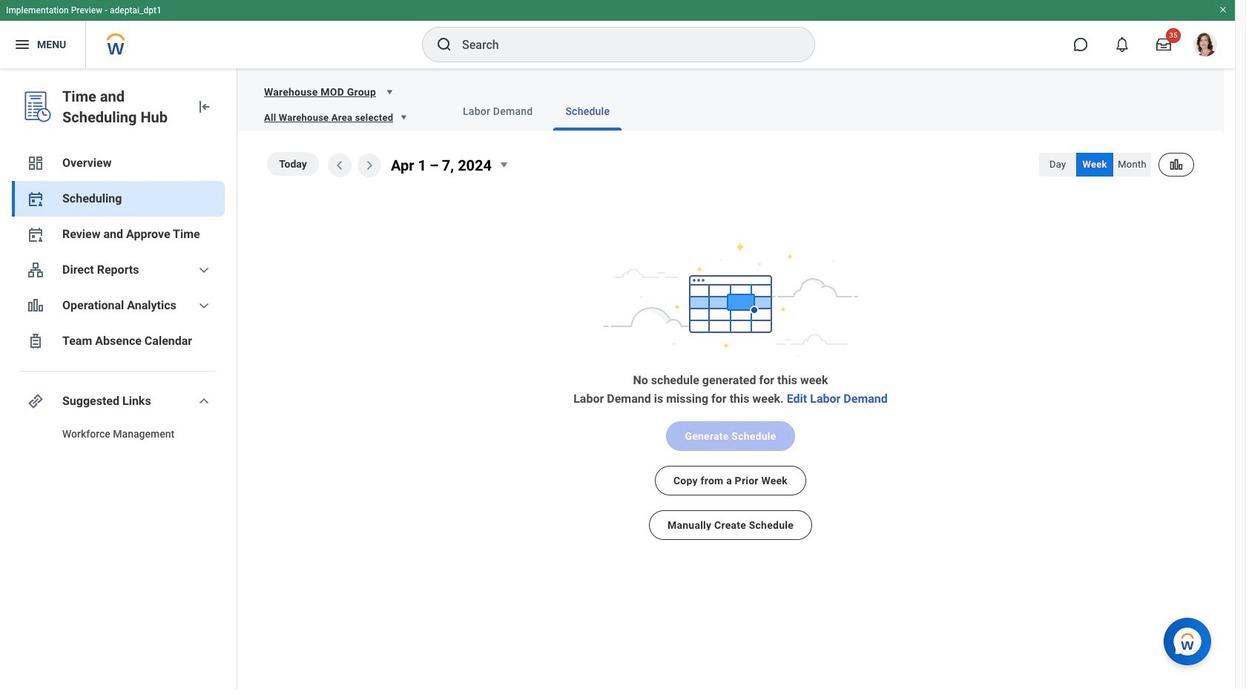 Task type: locate. For each thing, give the bounding box(es) containing it.
0 vertical spatial calendar user solid image
[[27, 190, 45, 208]]

profile logan mcneil image
[[1194, 33, 1218, 59]]

calendar user solid image
[[27, 190, 45, 208], [27, 226, 45, 243]]

calendar user solid image down dashboard icon
[[27, 190, 45, 208]]

chevron down small image
[[195, 261, 213, 279], [195, 297, 213, 315], [195, 393, 213, 410]]

chevron down small image for link 'image'
[[195, 393, 213, 410]]

1 vertical spatial calendar user solid image
[[27, 226, 45, 243]]

chevron right small image
[[361, 157, 379, 174]]

0 vertical spatial chevron down small image
[[195, 261, 213, 279]]

3 chevron down small image from the top
[[195, 393, 213, 410]]

1 chevron down small image from the top
[[195, 261, 213, 279]]

2 chevron down small image from the top
[[195, 297, 213, 315]]

justify image
[[13, 36, 31, 53]]

calendar user solid image up view team icon
[[27, 226, 45, 243]]

tab list
[[422, 92, 1207, 131]]

chart image
[[1170, 157, 1185, 172]]

chevron left small image
[[331, 157, 349, 174]]

banner
[[0, 0, 1236, 68]]

caret down small image
[[382, 85, 397, 99], [397, 110, 411, 125], [495, 156, 513, 174]]

close environment banner image
[[1220, 5, 1228, 14]]

task timeoff image
[[27, 333, 45, 350]]

tab panel
[[238, 131, 1225, 566]]

link image
[[27, 393, 45, 410]]

2 vertical spatial chevron down small image
[[195, 393, 213, 410]]

1 vertical spatial chevron down small image
[[195, 297, 213, 315]]

notifications large image
[[1116, 37, 1130, 52]]

chevron down small image for chart icon
[[195, 297, 213, 315]]

transformation import image
[[195, 98, 213, 116]]



Task type: describe. For each thing, give the bounding box(es) containing it.
1 calendar user solid image from the top
[[27, 190, 45, 208]]

time and scheduling hub element
[[62, 86, 183, 128]]

dashboard image
[[27, 154, 45, 172]]

chart image
[[27, 297, 45, 315]]

1 vertical spatial caret down small image
[[397, 110, 411, 125]]

search image
[[436, 36, 454, 53]]

view team image
[[27, 261, 45, 279]]

0 vertical spatial caret down small image
[[382, 85, 397, 99]]

chevron down small image for view team icon
[[195, 261, 213, 279]]

2 vertical spatial caret down small image
[[495, 156, 513, 174]]

navigation pane region
[[0, 68, 238, 690]]

inbox large image
[[1157, 37, 1172, 52]]

Search Workday  search field
[[462, 28, 785, 61]]

2 calendar user solid image from the top
[[27, 226, 45, 243]]



Task type: vqa. For each thing, say whether or not it's contained in the screenshot.
first the menu group icon
no



